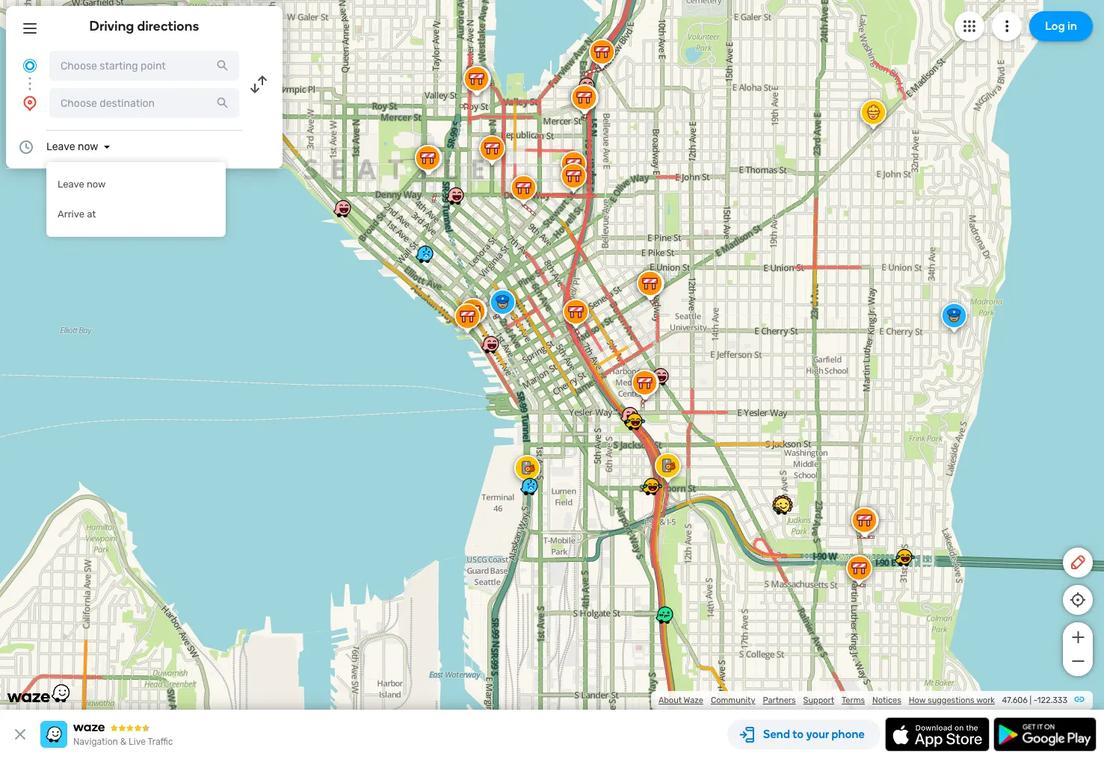 Task type: locate. For each thing, give the bounding box(es) containing it.
leave now up the arrive at
[[58, 179, 106, 190]]

now inside option
[[87, 179, 106, 190]]

waze
[[684, 696, 704, 706]]

leave up "arrive"
[[58, 179, 84, 190]]

community link
[[711, 696, 756, 706]]

1 vertical spatial leave
[[58, 179, 84, 190]]

Choose destination text field
[[49, 88, 239, 118]]

about waze community partners support terms notices how suggestions work 47.606 | -122.333
[[659, 696, 1068, 706]]

&
[[120, 737, 126, 748]]

traffic
[[148, 737, 173, 748]]

about
[[659, 696, 682, 706]]

pencil image
[[1069, 554, 1087, 572]]

leave now
[[46, 141, 98, 153], [58, 179, 106, 190]]

1 vertical spatial now
[[87, 179, 106, 190]]

leave right clock image
[[46, 141, 75, 153]]

arrive at option
[[46, 200, 226, 230]]

zoom in image
[[1069, 629, 1088, 647]]

arrive at
[[58, 209, 96, 220]]

navigation
[[73, 737, 118, 748]]

122.333
[[1038, 696, 1068, 706]]

navigation & live traffic
[[73, 737, 173, 748]]

1 vertical spatial leave now
[[58, 179, 106, 190]]

leave inside option
[[58, 179, 84, 190]]

leave now right clock image
[[46, 141, 98, 153]]

now
[[78, 141, 98, 153], [87, 179, 106, 190]]

clock image
[[17, 138, 35, 156]]

-
[[1034, 696, 1038, 706]]

now up the at
[[87, 179, 106, 190]]

terms
[[842, 696, 865, 706]]

suggestions
[[928, 696, 975, 706]]

now up 'leave now' option
[[78, 141, 98, 153]]

leave
[[46, 141, 75, 153], [58, 179, 84, 190]]

support link
[[804, 696, 835, 706]]



Task type: vqa. For each thing, say whether or not it's contained in the screenshot.
a
no



Task type: describe. For each thing, give the bounding box(es) containing it.
how suggestions work link
[[909, 696, 995, 706]]

0 vertical spatial leave now
[[46, 141, 98, 153]]

driving directions
[[89, 18, 199, 34]]

47.606
[[1002, 696, 1028, 706]]

current location image
[[21, 57, 39, 75]]

community
[[711, 696, 756, 706]]

live
[[129, 737, 146, 748]]

directions
[[137, 18, 199, 34]]

driving
[[89, 18, 134, 34]]

0 vertical spatial now
[[78, 141, 98, 153]]

terms link
[[842, 696, 865, 706]]

Choose starting point text field
[[49, 51, 239, 81]]

notices link
[[873, 696, 902, 706]]

at
[[87, 209, 96, 220]]

arrive
[[58, 209, 84, 220]]

zoom out image
[[1069, 653, 1088, 671]]

leave now inside option
[[58, 179, 106, 190]]

how
[[909, 696, 926, 706]]

notices
[[873, 696, 902, 706]]

location image
[[21, 94, 39, 112]]

about waze link
[[659, 696, 704, 706]]

support
[[804, 696, 835, 706]]

x image
[[11, 726, 29, 744]]

|
[[1030, 696, 1032, 706]]

partners link
[[763, 696, 796, 706]]

leave now option
[[46, 170, 226, 200]]

0 vertical spatial leave
[[46, 141, 75, 153]]

work
[[977, 696, 995, 706]]

link image
[[1074, 694, 1086, 706]]

partners
[[763, 696, 796, 706]]



